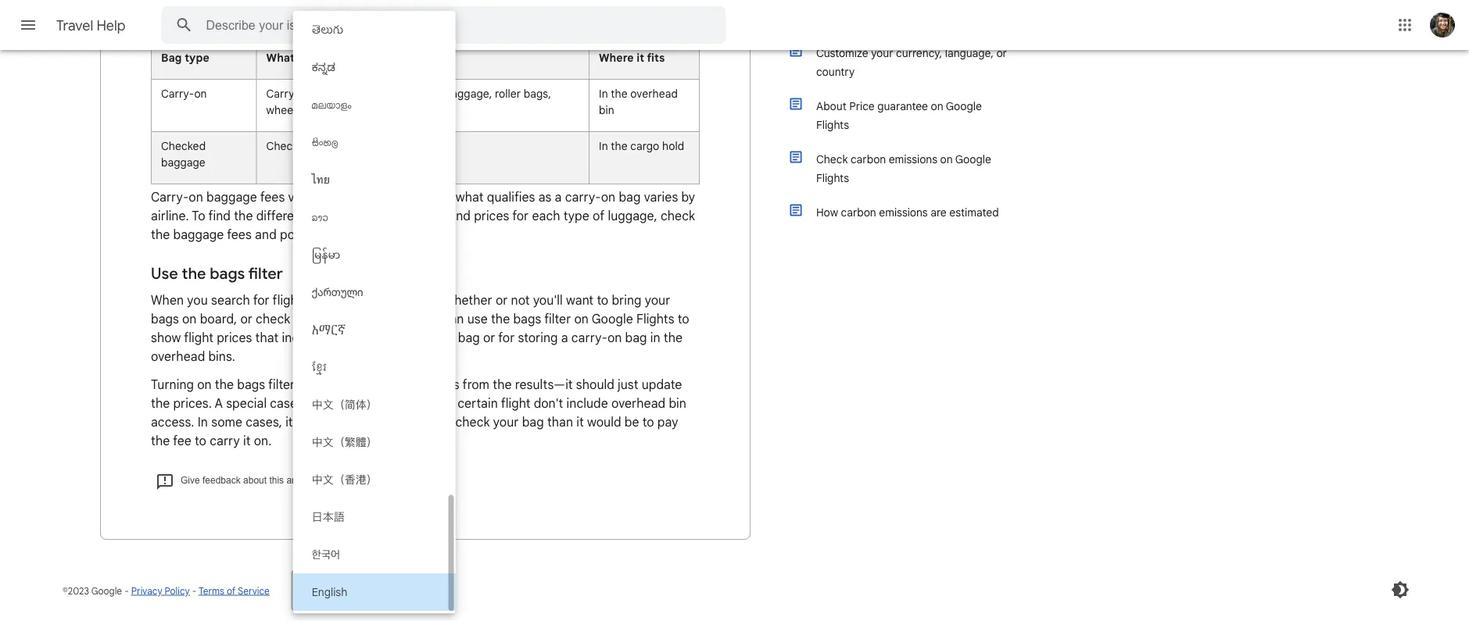 Task type: describe. For each thing, give the bounding box(es) containing it.
the right use
[[182, 264, 206, 283]]

1 be from the left
[[371, 414, 386, 430]]

limits, weight
[[334, 208, 409, 224]]

1 vertical spatial of
[[227, 585, 236, 597]]

cases,
[[246, 414, 282, 430]]

terms of service link
[[198, 585, 269, 597]]

or inside customize your currency, language, or country
[[996, 46, 1007, 60]]

some
[[211, 414, 242, 430]]

storing
[[518, 330, 558, 346]]

feedback
[[203, 475, 241, 486]]

filter inside turning on the bags filter shouldn't remove any flights from the results—it should just update the prices. a special case is if the only seats left on a certain flight don't include overhead bin access. in some cases, it may actually be cheaper to check your bag than it would be to pay the fee to carry it on.
[[268, 377, 295, 393]]

check inside turning on the bags filter shouldn't remove any flights from the results—it should just update the prices. a special case is if the only seats left on a certain flight don't include overhead bin access. in some cases, it may actually be cheaper to check your bag than it would be to pay the fee to carry it on.
[[455, 414, 490, 430]]

0 horizontal spatial airline.
[[151, 208, 189, 224]]

on down want
[[574, 311, 589, 327]]

the right 'if'
[[324, 396, 343, 411]]

the right find
[[234, 208, 253, 224]]

estimated
[[949, 206, 999, 219]]

checked inside bags come in all shapes and sizes, but airlines usually classify them as carry-on or checked bags.
[[626, 0, 675, 13]]

ខ្មែរ‎
[[311, 360, 326, 374]]

emissions for on
[[889, 152, 937, 166]]

if
[[313, 396, 320, 411]]

አማርኛ‎
[[311, 323, 345, 336]]

where it fits
[[599, 51, 665, 65]]

1 vertical spatial fees
[[227, 227, 252, 242]]

a
[[215, 396, 223, 411]]

it left "fits"
[[637, 51, 644, 65]]

2 by from the left
[[681, 189, 695, 205]]

classify
[[461, 0, 505, 13]]

board,
[[200, 311, 237, 327]]

or down search
[[240, 311, 252, 327]]

about price guarantee on google flights link
[[788, 89, 1015, 142]]

2 be from the left
[[625, 414, 639, 430]]

access.
[[151, 414, 194, 430]]

give feedback about this article
[[181, 475, 312, 486]]

bag type
[[161, 51, 209, 65]]

show
[[151, 330, 181, 346]]

enable dark mode image
[[1391, 581, 1410, 600]]

മലയാളം option
[[293, 86, 455, 123]]

flights,
[[273, 292, 312, 308]]

baggage,
[[445, 87, 492, 101]]

where
[[599, 51, 634, 65]]

2 vertical spatial baggage
[[173, 227, 224, 242]]

what
[[456, 189, 484, 205]]

in the overhead bin
[[599, 87, 678, 117]]

bins.
[[208, 349, 235, 364]]

overhead inside turning on the bags filter shouldn't remove any flights from the results—it should just update the prices. a special case is if the only seats left on a certain flight don't include overhead bin access. in some cases, it may actually be cheaper to check your bag than it would be to pay the fee to carry it on.
[[611, 396, 666, 411]]

baggage inside checked baggage
[[161, 156, 205, 170]]

google inside check carbon emissions on google flights
[[955, 152, 991, 166]]

for down qualifies
[[512, 208, 529, 224]]

carry- inside carry-on baggage fees vary by country. additionally, what qualifies as a carry-on bag varies by airline. to find the different size limits, weight limits, and prices for each type of luggage, check the baggage fees and policies page for the airline.
[[565, 189, 601, 205]]

checked for checked bags
[[266, 140, 311, 153]]

customize your currency, language, or country link
[[788, 36, 1015, 89]]

check carbon emissions on google flights
[[816, 152, 991, 185]]

certain
[[458, 396, 498, 411]]

for down the do
[[354, 330, 371, 346]]

overhead inside in the overhead bin
[[630, 87, 678, 101]]

case
[[270, 396, 297, 411]]

1 vertical spatial baggage
[[206, 189, 257, 205]]

actually
[[323, 414, 368, 430]]

中文（香港）‎
[[311, 473, 377, 487]]

hold
[[662, 140, 684, 153]]

can
[[443, 311, 464, 327]]

just
[[618, 377, 638, 393]]

the inside in the overhead bin
[[611, 87, 628, 101]]

check inside when you search for flights, you may already know whether or not you'll want to bring your bags on board, or check them. if you do know, you can use the bags filter on google flights to show flight prices that include fees for each checked bag or for storing a carry-on bag in the overhead bins.
[[256, 311, 290, 327]]

on inside the carry-on bag, hand luggage, cabin baggage, roller bags, wheelie bags
[[299, 87, 312, 101]]

know
[[412, 292, 442, 308]]

want
[[566, 292, 594, 308]]

ಕನ್ನಡ‎
[[311, 60, 335, 74]]

your inside turning on the bags filter shouldn't remove any flights from the results—it should just update the prices. a special case is if the only seats left on a certain flight don't include overhead bin access. in some cases, it may actually be cheaper to check your bag than it would be to pay the fee to carry it on.
[[493, 414, 519, 430]]

search
[[211, 292, 250, 308]]

to right 'fee'
[[195, 433, 206, 449]]

中文（繁體）‎
[[311, 435, 377, 449]]

usually
[[419, 0, 458, 13]]

on down when
[[182, 311, 197, 327]]

the left 'fee'
[[151, 433, 170, 449]]

checked baggage
[[161, 140, 206, 170]]

carry
[[210, 433, 240, 449]]

for right search
[[253, 292, 270, 308]]

한국어 option
[[293, 536, 455, 574]]

to up update
[[678, 311, 689, 327]]

on or
[[593, 0, 623, 13]]

guarantee
[[877, 99, 928, 113]]

bag inside carry-on baggage fees vary by country. additionally, what qualifies as a carry-on bag varies by airline. to find the different size limits, weight limits, and prices for each type of luggage, check the baggage fees and policies page for the airline.
[[619, 189, 641, 205]]

မြန်မာ‎
[[311, 248, 340, 261]]

the down limits, weight
[[379, 227, 398, 242]]

తెలుగు option
[[293, 11, 455, 48]]

to left pay on the left
[[642, 414, 654, 430]]

bags.
[[151, 16, 182, 32]]

carry-on baggage fees vary by country. additionally, what qualifies as a carry-on bag varies by airline. to find the different size limits, weight limits, and prices for each type of luggage, check the baggage fees and policies page for the airline.
[[151, 189, 695, 242]]

than
[[547, 414, 573, 430]]

bags up search
[[210, 264, 245, 283]]

carbon for how
[[841, 206, 876, 219]]

carry-on
[[161, 87, 207, 101]]

find
[[208, 208, 231, 224]]

the right use on the bottom of page
[[491, 311, 510, 327]]

on down flights
[[430, 396, 444, 411]]

the right from
[[493, 377, 512, 393]]

on left bag in
[[607, 330, 622, 346]]

ไทย‎
[[311, 173, 330, 186]]

use
[[151, 264, 178, 283]]

in the cargo hold
[[599, 140, 684, 153]]

filter inside when you search for flights, you may already know whether or not you'll want to bring your bags on board, or check them. if you do know, you can use the bags filter on google flights to show flight prices that include fees for each checked bag or for storing a carry-on bag in the overhead bins.
[[544, 311, 571, 327]]

called
[[316, 51, 349, 65]]

how carbon emissions are estimated
[[816, 206, 999, 219]]

bags,
[[524, 87, 551, 101]]

in for in the cargo hold
[[599, 140, 608, 153]]

policy
[[165, 585, 190, 597]]

you right if
[[341, 311, 361, 327]]

bag
[[161, 51, 182, 65]]

မြန်မာ option
[[293, 236, 455, 273]]

ລາວ‎
[[311, 210, 328, 224]]

travel
[[56, 17, 93, 35]]

privacy
[[131, 585, 162, 597]]

flight inside turning on the bags filter shouldn't remove any flights from the results—it should just update the prices. a special case is if the only seats left on a certain flight don't include overhead bin access. in some cases, it may actually be cheaper to check your bag than it would be to pay the fee to carry it on.
[[501, 396, 530, 411]]

a inside turning on the bags filter shouldn't remove any flights from the results—it should just update the prices. a special case is if the only seats left on a certain flight don't include overhead bin access. in some cases, it may actually be cheaper to check your bag than it would be to pay the fee to carry it on.
[[447, 396, 454, 411]]

0 vertical spatial fees
[[260, 189, 285, 205]]

to right cheaper
[[440, 414, 452, 430]]

ქართული‎
[[311, 285, 363, 299]]

on up prices.
[[197, 377, 212, 393]]

if
[[330, 311, 337, 327]]

turning
[[151, 377, 194, 393]]

on inside about price guarantee on google flights
[[931, 99, 943, 113]]

sizes,
[[317, 0, 348, 13]]

different
[[256, 208, 306, 224]]

what
[[266, 51, 295, 65]]

fits
[[647, 51, 665, 65]]

search help center image
[[169, 9, 200, 41]]

on down bag type
[[194, 87, 207, 101]]

list box containing తెలుగు‎
[[293, 11, 455, 614]]

english‎ inside english option
[[311, 585, 347, 599]]

you down know
[[419, 311, 440, 327]]

the up a
[[215, 377, 234, 393]]

how
[[816, 206, 838, 219]]

it left on.
[[243, 433, 251, 449]]

©2023
[[63, 585, 89, 597]]

to right want
[[597, 292, 609, 308]]

luggage, inside carry-on baggage fees vary by country. additionally, what qualifies as a carry-on bag varies by airline. to find the different size limits, weight limits, and prices for each type of luggage, check the baggage fees and policies page for the airline.
[[608, 208, 657, 224]]

cabin
[[414, 87, 442, 101]]

special
[[226, 396, 267, 411]]

bags inside the carry-on bag, hand luggage, cabin baggage, roller bags, wheelie bags
[[307, 104, 332, 117]]

article
[[286, 475, 312, 486]]

give feedback about this article button
[[151, 472, 316, 494]]

0 vertical spatial type
[[185, 51, 209, 65]]

中文（简体） option
[[293, 386, 455, 424]]

size
[[309, 208, 331, 224]]

1 vertical spatial and
[[449, 208, 471, 224]]

ქართული option
[[293, 273, 455, 311]]

google right ©2023 at the left bottom of page
[[91, 585, 122, 597]]

the up use
[[151, 227, 170, 242]]

not
[[511, 292, 530, 308]]

but
[[352, 0, 371, 13]]

cheaper
[[389, 414, 437, 430]]

update
[[642, 377, 682, 393]]

carry- inside bags come in all shapes and sizes, but airlines usually classify them as carry-on or checked bags.
[[557, 0, 593, 13]]

prices inside carry-on baggage fees vary by country. additionally, what qualifies as a carry-on bag varies by airline. to find the different size limits, weight limits, and prices for each type of luggage, check the baggage fees and policies page for the airline.
[[474, 208, 509, 224]]

travel help link
[[56, 6, 129, 45]]

from
[[463, 377, 490, 393]]

them.
[[294, 311, 326, 327]]

carbon for check
[[851, 152, 886, 166]]



Task type: locate. For each thing, give the bounding box(es) containing it.
bag for results—it
[[522, 414, 544, 430]]

privacy policy link
[[131, 585, 190, 597]]

1 by from the left
[[316, 189, 330, 205]]

1 horizontal spatial bin
[[669, 396, 686, 411]]

a right storing
[[561, 330, 568, 346]]

0 vertical spatial checked
[[626, 0, 675, 13]]

2 horizontal spatial bag
[[619, 189, 641, 205]]

2 vertical spatial check
[[455, 414, 490, 430]]

for left storing
[[498, 330, 515, 346]]

日本語 option
[[293, 499, 455, 536]]

luggage, inside the carry-on bag, hand luggage, cabin baggage, roller bags, wheelie bags
[[368, 87, 411, 101]]

2 vertical spatial your
[[493, 414, 519, 430]]

1 horizontal spatial of
[[593, 208, 605, 224]]

0 vertical spatial prices
[[474, 208, 509, 224]]

or left not
[[496, 292, 508, 308]]

carry- for carry-on bag, hand luggage, cabin baggage, roller bags, wheelie bags
[[266, 87, 299, 101]]

1 horizontal spatial your
[[645, 292, 670, 308]]

0 horizontal spatial prices
[[217, 330, 252, 346]]

flights inside when you search for flights, you may already know whether or not you'll want to bring your bags on board, or check them. if you do know, you can use the bags filter on google flights to show flight prices that include fees for each checked bag or for storing a carry-on bag in the overhead bins.
[[636, 311, 674, 327]]

0 vertical spatial a
[[555, 189, 562, 205]]

baggage down to
[[173, 227, 224, 242]]

bags down bag,
[[307, 104, 332, 117]]

it down "case"
[[286, 414, 293, 430]]

0 vertical spatial carry-
[[557, 0, 593, 13]]

ไทย option
[[293, 161, 455, 198]]

bin up in the cargo hold
[[599, 104, 614, 117]]

Describe your issue text field
[[206, 7, 687, 43]]

ಕನ್ನಡ option
[[293, 48, 455, 86]]

the down where
[[611, 87, 628, 101]]

the
[[611, 87, 628, 101], [611, 140, 628, 153], [234, 208, 253, 224], [151, 227, 170, 242], [379, 227, 398, 242], [182, 264, 206, 283], [491, 311, 510, 327], [664, 330, 683, 346], [215, 377, 234, 393], [493, 377, 512, 393], [151, 396, 170, 411], [324, 396, 343, 411], [151, 433, 170, 449]]

flights for check carbon emissions on google flights
[[816, 171, 849, 185]]

0 horizontal spatial luggage,
[[368, 87, 411, 101]]

0 vertical spatial each
[[532, 208, 560, 224]]

checked down carry-on
[[161, 140, 206, 153]]

you up board,
[[187, 292, 208, 308]]

it's
[[298, 51, 314, 65]]

carry- up wheelie
[[266, 87, 299, 101]]

0 vertical spatial check
[[661, 208, 695, 224]]

check down varies
[[661, 208, 695, 224]]

1 checked from the left
[[161, 140, 206, 153]]

1 horizontal spatial check
[[455, 414, 490, 430]]

1 vertical spatial airline.
[[401, 227, 439, 242]]

overhead down just at the left of the page
[[611, 396, 666, 411]]

fees inside when you search for flights, you may already know whether or not you'll want to bring your bags on board, or check them. if you do know, you can use the bags filter on google flights to show flight prices that include fees for each checked bag or for storing a carry-on bag in the overhead bins.
[[327, 330, 351, 346]]

2 horizontal spatial fees
[[327, 330, 351, 346]]

prices
[[474, 208, 509, 224], [217, 330, 252, 346]]

limits,
[[412, 208, 446, 224]]

your right bring
[[645, 292, 670, 308]]

a inside when you search for flights, you may already know whether or not you'll want to bring your bags on board, or check them. if you do know, you can use the bags filter on google flights to show flight prices that include fees for each checked bag or for storing a carry-on bag in the overhead bins.
[[561, 330, 568, 346]]

emissions left are
[[879, 206, 928, 219]]

emissions inside check carbon emissions on google flights
[[889, 152, 937, 166]]

0 horizontal spatial may
[[296, 414, 320, 430]]

the right bag in
[[664, 330, 683, 346]]

1 horizontal spatial bag
[[522, 414, 544, 430]]

1 vertical spatial a
[[561, 330, 568, 346]]

or right language,
[[996, 46, 1007, 60]]

1 vertical spatial filter
[[544, 311, 571, 327]]

give
[[181, 475, 200, 486]]

overhead down show
[[151, 349, 205, 364]]

1 vertical spatial flights
[[816, 171, 849, 185]]

한국어‎
[[311, 548, 340, 562]]

తెలుగు‎
[[311, 23, 343, 36]]

1 horizontal spatial prices
[[474, 208, 509, 224]]

1 vertical spatial bag
[[458, 330, 480, 346]]

to
[[597, 292, 609, 308], [678, 311, 689, 327], [440, 414, 452, 430], [642, 414, 654, 430], [195, 433, 206, 449]]

0 vertical spatial emissions
[[889, 152, 937, 166]]

checked for checked baggage
[[161, 140, 206, 153]]

google
[[946, 99, 982, 113], [955, 152, 991, 166], [592, 311, 633, 327], [91, 585, 122, 597]]

of
[[593, 208, 605, 224], [227, 585, 236, 597]]

None search field
[[161, 6, 726, 44]]

flight down board,
[[184, 330, 213, 346]]

2 vertical spatial overhead
[[611, 396, 666, 411]]

policies
[[280, 227, 324, 242]]

0 horizontal spatial of
[[227, 585, 236, 597]]

carry-on bag, hand luggage, cabin baggage, roller bags, wheelie bags
[[266, 87, 551, 117]]

overhead inside when you search for flights, you may already know whether or not you'll want to bring your bags on board, or check them. if you do know, you can use the bags filter on google flights to show flight prices that include fees for each checked bag or for storing a carry-on bag in the overhead bins.
[[151, 349, 205, 364]]

flights inside check carbon emissions on google flights
[[816, 171, 849, 185]]

2 vertical spatial flights
[[636, 311, 674, 327]]

1 vertical spatial include
[[567, 396, 608, 411]]

flights inside about price guarantee on google flights
[[816, 118, 849, 132]]

bag inside when you search for flights, you may already know whether or not you'll want to bring your bags on board, or check them. if you do know, you can use the bags filter on google flights to show flight prices that include fees for each checked bag or for storing a carry-on bag in the overhead bins.
[[458, 330, 480, 346]]

0 horizontal spatial flight
[[184, 330, 213, 346]]

prices down qualifies
[[474, 208, 509, 224]]

all
[[231, 0, 244, 13]]

සිංහල option
[[293, 123, 455, 161]]

and down what
[[449, 208, 471, 224]]

remove
[[355, 377, 397, 393]]

your left currency,
[[871, 46, 893, 60]]

checked inside when you search for flights, you may already know whether or not you'll want to bring your bags on board, or check them. if you do know, you can use the bags filter on google flights to show flight prices that include fees for each checked bag or for storing a carry-on bag in the overhead bins.
[[406, 330, 455, 346]]

1 horizontal spatial checked
[[266, 140, 311, 153]]

carbon right the how
[[841, 206, 876, 219]]

on.
[[254, 433, 272, 449]]

list box
[[293, 11, 455, 614]]

bin inside in the overhead bin
[[599, 104, 614, 117]]

check inside carry-on baggage fees vary by country. additionally, what qualifies as a carry-on bag varies by airline. to find the different size limits, weight limits, and prices for each type of luggage, check the baggage fees and policies page for the airline.
[[661, 208, 695, 224]]

know,
[[383, 311, 416, 327]]

google down language,
[[946, 99, 982, 113]]

service
[[238, 585, 269, 597]]

check
[[661, 208, 695, 224], [256, 311, 290, 327], [455, 414, 490, 430]]

carry- right qualifies
[[565, 189, 601, 205]]

include inside turning on the bags filter shouldn't remove any flights from the results—it should just update the prices. a special case is if the only seats left on a certain flight don't include overhead bin access. in some cases, it may actually be cheaper to check your bag than it would be to pay the fee to carry it on.
[[567, 396, 608, 411]]

1 vertical spatial carry-
[[565, 189, 601, 205]]

include down should
[[567, 396, 608, 411]]

0 horizontal spatial and
[[255, 227, 277, 242]]

中文（香港） option
[[293, 461, 455, 499]]

carry- for carry-on
[[161, 87, 194, 101]]

bag down use on the bottom of page
[[458, 330, 480, 346]]

include down them.
[[282, 330, 323, 346]]

0 vertical spatial and
[[292, 0, 313, 13]]

and down 'different'
[[255, 227, 277, 242]]

luggage, down varies
[[608, 208, 657, 224]]

emissions for are
[[879, 206, 928, 219]]

bags
[[151, 0, 179, 13]]

1 vertical spatial prices
[[217, 330, 252, 346]]

cargo
[[630, 140, 659, 153]]

2 checked from the left
[[266, 140, 311, 153]]

language (english‎) list box
[[291, 11, 455, 614]]

carbon inside check carbon emissions on google flights
[[851, 152, 886, 166]]

1 horizontal spatial airline.
[[401, 227, 439, 242]]

each down qualifies
[[532, 208, 560, 224]]

by right varies
[[681, 189, 695, 205]]

carry- right them
[[557, 0, 593, 13]]

prices inside when you search for flights, you may already know whether or not you'll want to bring your bags on board, or check them. if you do know, you can use the bags filter on google flights to show flight prices that include fees for each checked bag or for storing a carry-on bag in the overhead bins.
[[217, 330, 252, 346]]

price
[[849, 99, 875, 113]]

bag down don't
[[522, 414, 544, 430]]

1 vertical spatial flight
[[501, 396, 530, 411]]

carbon right 'check'
[[851, 152, 886, 166]]

and inside bags come in all shapes and sizes, but airlines usually classify them as carry-on or checked bags.
[[292, 0, 313, 13]]

1 horizontal spatial by
[[681, 189, 695, 205]]

by
[[316, 189, 330, 205], [681, 189, 695, 205]]

2 vertical spatial a
[[447, 396, 454, 411]]

flights down 'check'
[[816, 171, 849, 185]]

0 horizontal spatial checked
[[406, 330, 455, 346]]

1 horizontal spatial checked
[[626, 0, 675, 13]]

2 horizontal spatial your
[[871, 46, 893, 60]]

currency,
[[896, 46, 942, 60]]

bags inside turning on the bags filter shouldn't remove any flights from the results—it should just update the prices. a special case is if the only seats left on a certain flight don't include overhead bin access. in some cases, it may actually be cheaper to check your bag than it would be to pay the fee to carry it on.
[[237, 377, 265, 393]]

checked
[[161, 140, 206, 153], [266, 140, 311, 153]]

only
[[346, 396, 370, 411]]

that
[[255, 330, 279, 346]]

them
[[508, 0, 537, 13]]

0 horizontal spatial your
[[493, 414, 519, 430]]

checked
[[626, 0, 675, 13], [406, 330, 455, 346]]

and
[[292, 0, 313, 13], [449, 208, 471, 224], [255, 227, 277, 242]]

qualifies
[[487, 189, 535, 205]]

may inside when you search for flights, you may already know whether or not you'll want to bring your bags on board, or check them. if you do know, you can use the bags filter on google flights to show flight prices that include fees for each checked bag or for storing a carry-on bag in the overhead bins.
[[339, 292, 363, 308]]

0 vertical spatial filter
[[248, 264, 283, 283]]

1 horizontal spatial may
[[339, 292, 363, 308]]

or down use on the bottom of page
[[483, 330, 495, 346]]

varies
[[644, 189, 678, 205]]

fees up 'different'
[[260, 189, 285, 205]]

google up estimated
[[955, 152, 991, 166]]

on inside check carbon emissions on google flights
[[940, 152, 953, 166]]

0 vertical spatial of
[[593, 208, 605, 224]]

a inside carry-on baggage fees vary by country. additionally, what qualifies as a carry-on bag varies by airline. to find the different size limits, weight limits, and prices for each type of luggage, check the baggage fees and policies page for the airline.
[[555, 189, 562, 205]]

it
[[637, 51, 644, 65], [286, 414, 293, 430], [576, 414, 584, 430], [243, 433, 251, 449]]

english‎
[[298, 585, 334, 599], [311, 585, 347, 599]]

2 horizontal spatial and
[[449, 208, 471, 224]]

1 vertical spatial may
[[296, 414, 320, 430]]

be down seats on the bottom of page
[[371, 414, 386, 430]]

left
[[407, 396, 426, 411]]

in
[[218, 0, 228, 13]]

help
[[97, 17, 126, 35]]

1 vertical spatial checked
[[406, 330, 455, 346]]

0 horizontal spatial fees
[[227, 227, 252, 242]]

0 vertical spatial carbon
[[851, 152, 886, 166]]

as inside carry-on baggage fees vary by country. additionally, what qualifies as a carry-on bag varies by airline. to find the different size limits, weight limits, and prices for each type of luggage, check the baggage fees and policies page for the airline.
[[538, 189, 552, 205]]

about price guarantee on google flights
[[816, 99, 982, 132]]

flight
[[184, 330, 213, 346], [501, 396, 530, 411]]

bin inside turning on the bags filter shouldn't remove any flights from the results—it should just update the prices. a special case is if the only seats left on a certain flight don't include overhead bin access. in some cases, it may actually be cheaper to check your bag than it would be to pay the fee to carry it on.
[[669, 396, 686, 411]]

airline. down limits,
[[401, 227, 439, 242]]

what it's called
[[266, 51, 349, 65]]

each inside carry-on baggage fees vary by country. additionally, what qualifies as a carry-on bag varies by airline. to find the different size limits, weight limits, and prices for each type of luggage, check the baggage fees and policies page for the airline.
[[532, 208, 560, 224]]

2 horizontal spatial check
[[661, 208, 695, 224]]

carry- down bag
[[161, 87, 194, 101]]

1 vertical spatial emissions
[[879, 206, 928, 219]]

2 english‎ from the left
[[311, 585, 347, 599]]

your inside customize your currency, language, or country
[[871, 46, 893, 60]]

checked right on or
[[626, 0, 675, 13]]

in for in the overhead bin
[[599, 87, 608, 101]]

flight inside when you search for flights, you may already know whether or not you'll want to bring your bags on board, or check them. if you do know, you can use the bags filter on google flights to show flight prices that include fees for each checked bag or for storing a carry-on bag in the overhead bins.
[[184, 330, 213, 346]]

travel help
[[56, 17, 126, 35]]

privacy policy
[[131, 585, 190, 597]]

the down turning
[[151, 396, 170, 411]]

1 vertical spatial luggage,
[[608, 208, 657, 224]]

be right would
[[625, 414, 639, 430]]

customize your currency, language, or country
[[816, 46, 1007, 79]]

the left cargo
[[611, 140, 628, 153]]

1 vertical spatial check
[[256, 311, 290, 327]]

1 horizontal spatial type
[[564, 208, 589, 224]]

fees down find
[[227, 227, 252, 242]]

2 vertical spatial in
[[198, 414, 208, 430]]

1 vertical spatial each
[[374, 330, 402, 346]]

seats
[[373, 396, 404, 411]]

2 vertical spatial bag
[[522, 414, 544, 430]]

may inside turning on the bags filter shouldn't remove any flights from the results—it should just update the prices. a special case is if the only seats left on a certain flight don't include overhead bin access. in some cases, it may actually be cheaper to check your bag than it would be to pay the fee to carry it on.
[[296, 414, 320, 430]]

customize
[[816, 46, 868, 60]]

0 vertical spatial as
[[541, 0, 554, 13]]

bag inside turning on the bags filter shouldn't remove any flights from the results—it should just update the prices. a special case is if the only seats left on a certain flight don't include overhead bin access. in some cases, it may actually be cheaper to check your bag than it would be to pay the fee to carry it on.
[[522, 414, 544, 430]]

in left cargo
[[599, 140, 608, 153]]

1 horizontal spatial include
[[567, 396, 608, 411]]

bag for not
[[458, 330, 480, 346]]

carry- down want
[[571, 330, 607, 346]]

whether
[[445, 292, 492, 308]]

bags up ไทย‎
[[314, 140, 338, 153]]

page
[[327, 227, 356, 242]]

checked down can
[[406, 330, 455, 346]]

0 vertical spatial in
[[599, 87, 608, 101]]

filter up flights,
[[248, 264, 283, 283]]

0 horizontal spatial be
[[371, 414, 386, 430]]

wheelie
[[266, 104, 305, 117]]

main menu image
[[19, 16, 38, 34]]

baggage up to
[[161, 156, 205, 170]]

on right guarantee
[[931, 99, 943, 113]]

0 vertical spatial may
[[339, 292, 363, 308]]

0 horizontal spatial by
[[316, 189, 330, 205]]

about
[[243, 475, 267, 486]]

on up to
[[189, 189, 203, 205]]

flights for about price guarantee on google flights
[[816, 118, 849, 132]]

0 horizontal spatial check
[[256, 311, 290, 327]]

0 vertical spatial bin
[[599, 104, 614, 117]]

1 horizontal spatial be
[[625, 414, 639, 430]]

1 vertical spatial in
[[599, 140, 608, 153]]

you'll
[[533, 292, 563, 308]]

0 horizontal spatial checked
[[161, 140, 206, 153]]

carbon
[[851, 152, 886, 166], [841, 206, 876, 219]]

or
[[996, 46, 1007, 60], [496, 292, 508, 308], [240, 311, 252, 327], [483, 330, 495, 346]]

a right qualifies
[[555, 189, 562, 205]]

አማርኛ option
[[293, 311, 455, 349]]

and left "sizes,"
[[292, 0, 313, 13]]

type inside carry-on baggage fees vary by country. additionally, what qualifies as a carry-on bag varies by airline. to find the different size limits, weight limits, and prices for each type of luggage, check the baggage fees and policies page for the airline.
[[564, 208, 589, 224]]

for down limits, weight
[[359, 227, 375, 242]]

on
[[194, 87, 207, 101], [299, 87, 312, 101], [931, 99, 943, 113], [940, 152, 953, 166], [189, 189, 203, 205], [601, 189, 615, 205], [182, 311, 197, 327], [574, 311, 589, 327], [607, 330, 622, 346], [197, 377, 212, 393], [430, 396, 444, 411]]

bring
[[612, 292, 642, 308]]

hand
[[340, 87, 365, 101]]

on left bag,
[[299, 87, 312, 101]]

check down 'certain'
[[455, 414, 490, 430]]

ខ្មែរ option
[[293, 349, 455, 386]]

this
[[269, 475, 284, 486]]

on up are
[[940, 152, 953, 166]]

1 horizontal spatial each
[[532, 208, 560, 224]]

in inside in the overhead bin
[[599, 87, 608, 101]]

a
[[555, 189, 562, 205], [561, 330, 568, 346], [447, 396, 454, 411]]

1 vertical spatial carbon
[[841, 206, 876, 219]]

it right than
[[576, 414, 584, 430]]

1 horizontal spatial fees
[[260, 189, 285, 205]]

1 vertical spatial bin
[[669, 396, 686, 411]]

by down ไทย‎
[[316, 189, 330, 205]]

1 english‎ from the left
[[298, 585, 334, 599]]

how carbon emissions are estimated link
[[788, 195, 1015, 230]]

include inside when you search for flights, you may already know whether or not you'll want to bring your bags on board, or check them. if you do know, you can use the bags filter on google flights to show flight prices that include fees for each checked bag or for storing a carry-on bag in the overhead bins.
[[282, 330, 323, 346]]

bin up pay on the left
[[669, 396, 686, 411]]

2 vertical spatial filter
[[268, 377, 295, 393]]

airline. left to
[[151, 208, 189, 224]]

0 vertical spatial overhead
[[630, 87, 678, 101]]

bag
[[619, 189, 641, 205], [458, 330, 480, 346], [522, 414, 544, 430]]

google down bring
[[592, 311, 633, 327]]

bags up show
[[151, 311, 179, 327]]

0 horizontal spatial bin
[[599, 104, 614, 117]]

about
[[816, 99, 847, 113]]

any
[[400, 377, 421, 393]]

in down where
[[599, 87, 608, 101]]

roller
[[495, 87, 521, 101]]

bag left varies
[[619, 189, 641, 205]]

in inside turning on the bags filter shouldn't remove any flights from the results—it should just update the prices. a special case is if the only seats left on a certain flight don't include overhead bin access. in some cases, it may actually be cheaper to check your bag than it would be to pay the fee to carry it on.
[[198, 414, 208, 430]]

1 horizontal spatial flight
[[501, 396, 530, 411]]

on left varies
[[601, 189, 615, 205]]

0 vertical spatial luggage,
[[368, 87, 411, 101]]

0 vertical spatial include
[[282, 330, 323, 346]]

1 horizontal spatial and
[[292, 0, 313, 13]]

filter down you'll
[[544, 311, 571, 327]]

carry- inside the carry-on bag, hand luggage, cabin baggage, roller bags, wheelie bags
[[266, 87, 299, 101]]

carry- inside carry-on baggage fees vary by country. additionally, what qualifies as a carry-on bag varies by airline. to find the different size limits, weight limits, and prices for each type of luggage, check the baggage fees and policies page for the airline.
[[151, 189, 189, 205]]

0 horizontal spatial include
[[282, 330, 323, 346]]

prices.
[[173, 396, 212, 411]]

as inside bags come in all shapes and sizes, but airlines usually classify them as carry-on or checked bags.
[[541, 0, 554, 13]]

would
[[587, 414, 621, 430]]

google inside when you search for flights, you may already know whether or not you'll want to bring your bags on board, or check them. if you do know, you can use the bags filter on google flights to show flight prices that include fees for each checked bag or for storing a carry-on bag in the overhead bins.
[[592, 311, 633, 327]]

additionally,
[[383, 189, 452, 205]]

carry- inside when you search for flights, you may already know whether or not you'll want to bring your bags on board, or check them. if you do know, you can use the bags filter on google flights to show flight prices that include fees for each checked bag or for storing a carry-on bag in the overhead bins.
[[571, 330, 607, 346]]

0 horizontal spatial type
[[185, 51, 209, 65]]

bags down not
[[513, 311, 541, 327]]

in
[[599, 87, 608, 101], [599, 140, 608, 153], [198, 414, 208, 430]]

language,
[[945, 46, 994, 60]]

carry- for carry-on baggage fees vary by country. additionally, what qualifies as a carry-on bag varies by airline. to find the different size limits, weight limits, and prices for each type of luggage, check the baggage fees and policies page for the airline.
[[151, 189, 189, 205]]

google inside about price guarantee on google flights
[[946, 99, 982, 113]]

2 vertical spatial and
[[255, 227, 277, 242]]

a down flights
[[447, 396, 454, 411]]

中文（繁體） option
[[293, 424, 455, 461]]

1 vertical spatial your
[[645, 292, 670, 308]]

1 vertical spatial as
[[538, 189, 552, 205]]

checked down wheelie
[[266, 140, 311, 153]]

prices up bins.
[[217, 330, 252, 346]]

0 horizontal spatial each
[[374, 330, 402, 346]]

0 vertical spatial flights
[[816, 118, 849, 132]]

your inside when you search for flights, you may already know whether or not you'll want to bring your bags on board, or check them. if you do know, you can use the bags filter on google flights to show flight prices that include fees for each checked bag or for storing a carry-on bag in the overhead bins.
[[645, 292, 670, 308]]

each inside when you search for flights, you may already know whether or not you'll want to bring your bags on board, or check them. if you do know, you can use the bags filter on google flights to show flight prices that include fees for each checked bag or for storing a carry-on bag in the overhead bins.
[[374, 330, 402, 346]]

of inside carry-on baggage fees vary by country. additionally, what qualifies as a carry-on bag varies by airline. to find the different size limits, weight limits, and prices for each type of luggage, check the baggage fees and policies page for the airline.
[[593, 208, 605, 224]]

1 vertical spatial overhead
[[151, 349, 205, 364]]

fees down if
[[327, 330, 351, 346]]

already
[[366, 292, 408, 308]]

0 horizontal spatial bag
[[458, 330, 480, 346]]

ລາວ option
[[293, 198, 455, 236]]

luggage, down "ಕನ್ನಡ" option
[[368, 87, 411, 101]]

you up if
[[315, 292, 336, 308]]

2 vertical spatial fees
[[327, 330, 351, 346]]

terms
[[198, 585, 224, 597]]

0 vertical spatial flight
[[184, 330, 213, 346]]

english option
[[293, 574, 455, 611]]



Task type: vqa. For each thing, say whether or not it's contained in the screenshot.
actually
yes



